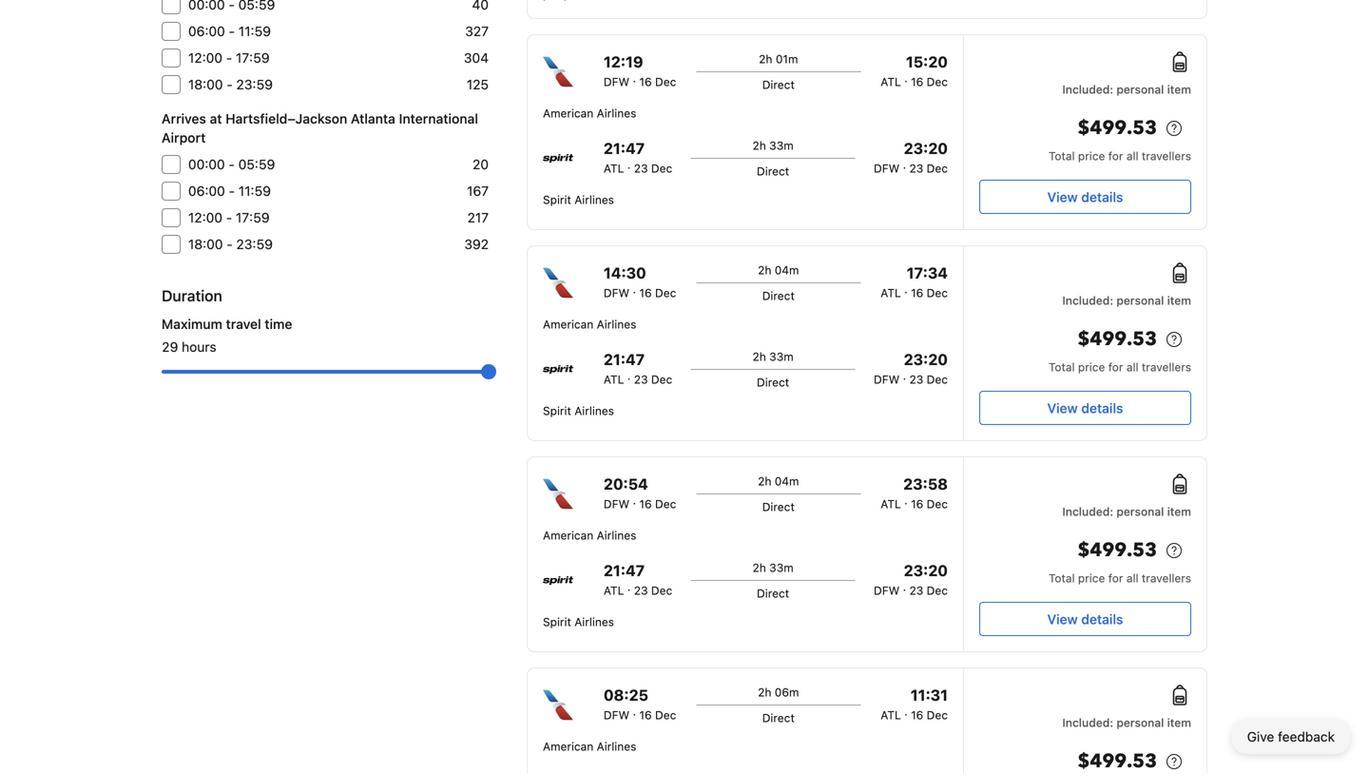 Task type: vqa. For each thing, say whether or not it's contained in the screenshot.


Task type: locate. For each thing, give the bounding box(es) containing it.
total price for all travellers for 17:34
[[1049, 361, 1192, 374]]

2h 33m for 14:30
[[753, 350, 794, 363]]

16 for 14:30
[[640, 286, 652, 300]]

personal for 15:20
[[1117, 83, 1165, 96]]

american airlines down 14:30 at top left
[[543, 318, 637, 331]]

1 33m from the top
[[770, 139, 794, 152]]

0 vertical spatial 06:00
[[188, 23, 225, 39]]

2 vertical spatial details
[[1082, 612, 1124, 627]]

16 inside 08:25 dfw . 16 dec
[[640, 709, 652, 722]]

2 12:00 from the top
[[188, 210, 223, 225]]

06:00 down 00:00
[[188, 183, 225, 199]]

1 vertical spatial spirit airlines
[[543, 404, 614, 418]]

1 17:59 from the top
[[236, 50, 270, 66]]

304
[[464, 50, 489, 66]]

2 17:59 from the top
[[236, 210, 270, 225]]

21:47 down '20:54 dfw . 16 dec'
[[604, 562, 645, 580]]

all
[[1127, 149, 1139, 163], [1127, 361, 1139, 374], [1127, 572, 1139, 585]]

3 total price for all travellers from the top
[[1049, 572, 1192, 585]]

1 travellers from the top
[[1142, 149, 1192, 163]]

2 price from the top
[[1079, 361, 1106, 374]]

23:59 for 125
[[236, 77, 273, 92]]

3 view details from the top
[[1048, 612, 1124, 627]]

1 total price for all travellers from the top
[[1049, 149, 1192, 163]]

0 vertical spatial 2h 33m
[[753, 139, 794, 152]]

2 for from the top
[[1109, 361, 1124, 374]]

2 view from the top
[[1048, 400, 1078, 416]]

1 vertical spatial 23:20
[[904, 351, 948, 369]]

1 view details button from the top
[[980, 180, 1192, 214]]

1 vertical spatial 04m
[[775, 475, 799, 488]]

1 21:47 atl . 23 dec from the top
[[604, 139, 673, 175]]

21:47 down 12:19 dfw . 16 dec
[[604, 139, 645, 157]]

. inside 12:19 dfw . 16 dec
[[633, 71, 636, 85]]

1 vertical spatial price
[[1079, 361, 1106, 374]]

3 included: from the top
[[1063, 505, 1114, 518]]

01m
[[776, 52, 798, 66]]

1 vertical spatial view details button
[[980, 391, 1192, 425]]

atl inside '23:58 atl . 16 dec'
[[881, 497, 902, 511]]

16 for 08:25
[[640, 709, 652, 722]]

3 $499.53 region from the top
[[980, 536, 1192, 570]]

06:00 - 11:59 down 00:00 - 05:59
[[188, 183, 271, 199]]

23:20 down 17:34 atl . 16 dec
[[904, 351, 948, 369]]

3 spirit from the top
[[543, 615, 572, 629]]

. inside 08:25 dfw . 16 dec
[[633, 705, 636, 718]]

airlines up the 20:54
[[575, 404, 614, 418]]

1 23:59 from the top
[[236, 77, 273, 92]]

spirit
[[543, 193, 572, 206], [543, 404, 572, 418], [543, 615, 572, 629]]

1 vertical spatial view
[[1048, 400, 1078, 416]]

33m for 23:58
[[770, 561, 794, 575]]

04m
[[775, 263, 799, 277], [775, 475, 799, 488]]

1 18:00 - 23:59 from the top
[[188, 77, 273, 92]]

0 vertical spatial 17:59
[[236, 50, 270, 66]]

1 vertical spatial 18:00 - 23:59
[[188, 236, 273, 252]]

price
[[1079, 149, 1106, 163], [1079, 361, 1106, 374], [1079, 572, 1106, 585]]

23:20 down 15:20 atl . 16 dec
[[904, 139, 948, 157]]

0 vertical spatial 11:59
[[239, 23, 271, 39]]

all for 17:34
[[1127, 361, 1139, 374]]

item for 17:34
[[1168, 294, 1192, 307]]

17:59 for 304
[[236, 50, 270, 66]]

1 vertical spatial 17:59
[[236, 210, 270, 225]]

0 vertical spatial total
[[1049, 149, 1075, 163]]

1 vertical spatial $499.53
[[1078, 326, 1158, 352]]

american airlines for 14:30
[[543, 318, 637, 331]]

2 spirit airlines from the top
[[543, 404, 614, 418]]

included: for 11:31
[[1063, 716, 1114, 730]]

0 vertical spatial view details button
[[980, 180, 1192, 214]]

2 vertical spatial total
[[1049, 572, 1075, 585]]

11:59 up hartsfield–jackson
[[239, 23, 271, 39]]

23:20 down '23:58 atl . 16 dec' on the bottom of page
[[904, 562, 948, 580]]

price for 23:58
[[1079, 572, 1106, 585]]

spirit airlines up 08:25
[[543, 615, 614, 629]]

4 $499.53 region from the top
[[980, 747, 1192, 773]]

16 down 15:20
[[911, 75, 924, 88]]

2h 33m for 20:54
[[753, 561, 794, 575]]

1 vertical spatial all
[[1127, 361, 1139, 374]]

- for 125
[[227, 77, 233, 92]]

12:00
[[188, 50, 223, 66], [188, 210, 223, 225]]

18:00 up at
[[188, 77, 223, 92]]

1 vertical spatial for
[[1109, 361, 1124, 374]]

2 personal from the top
[[1117, 294, 1165, 307]]

2h
[[759, 52, 773, 66], [753, 139, 766, 152], [758, 263, 772, 277], [753, 350, 766, 363], [758, 475, 772, 488], [753, 561, 766, 575], [758, 686, 772, 699]]

2 $499.53 region from the top
[[980, 324, 1192, 359]]

12:00 - 17:59 for 304
[[188, 50, 270, 66]]

2 vertical spatial 23:20 dfw . 23 dec
[[874, 562, 948, 597]]

3 travellers from the top
[[1142, 572, 1192, 585]]

total
[[1049, 149, 1075, 163], [1049, 361, 1075, 374], [1049, 572, 1075, 585]]

12:00 up at
[[188, 50, 223, 66]]

20:54
[[604, 475, 649, 493]]

0 vertical spatial 06:00 - 11:59
[[188, 23, 271, 39]]

4 personal from the top
[[1117, 716, 1165, 730]]

16 inside '23:58 atl . 16 dec'
[[911, 497, 924, 511]]

11:59 down 05:59
[[239, 183, 271, 199]]

view details for 15:20
[[1048, 189, 1124, 205]]

2 spirit from the top
[[543, 404, 572, 418]]

airlines down 12:19 dfw . 16 dec
[[597, 107, 637, 120]]

2 23:20 from the top
[[904, 351, 948, 369]]

2 vertical spatial spirit
[[543, 615, 572, 629]]

3 included: personal item from the top
[[1063, 505, 1192, 518]]

dec inside 17:34 atl . 16 dec
[[927, 286, 948, 300]]

11:59
[[239, 23, 271, 39], [239, 183, 271, 199]]

airlines
[[597, 107, 637, 120], [575, 193, 614, 206], [597, 318, 637, 331], [575, 404, 614, 418], [597, 529, 637, 542], [575, 615, 614, 629], [597, 740, 637, 753]]

16 down 08:25
[[640, 709, 652, 722]]

american airlines down 08:25
[[543, 740, 637, 753]]

airlines down 14:30 dfw . 16 dec
[[597, 318, 637, 331]]

16 down the '11:31'
[[911, 709, 924, 722]]

23:20 for 17:34
[[904, 351, 948, 369]]

12:00 down 00:00
[[188, 210, 223, 225]]

. inside "11:31 atl . 16 dec"
[[905, 705, 908, 718]]

$499.53 region
[[980, 113, 1192, 147], [980, 324, 1192, 359], [980, 536, 1192, 570], [980, 747, 1192, 773]]

2 11:59 from the top
[[239, 183, 271, 199]]

3 american airlines from the top
[[543, 529, 637, 542]]

2 vertical spatial view
[[1048, 612, 1078, 627]]

. inside '23:58 atl . 16 dec'
[[905, 494, 908, 507]]

atl inside 15:20 atl . 16 dec
[[881, 75, 902, 88]]

2h 04m for 23:58
[[758, 475, 799, 488]]

3 all from the top
[[1127, 572, 1139, 585]]

12:00 - 17:59
[[188, 50, 270, 66], [188, 210, 270, 225]]

06:00 - 11:59 for 167
[[188, 183, 271, 199]]

arrives at hartsfield–jackson atlanta international airport
[[162, 111, 478, 146]]

23:20 dfw . 23 dec down 15:20 atl . 16 dec
[[874, 139, 948, 175]]

view details button
[[980, 180, 1192, 214], [980, 391, 1192, 425], [980, 602, 1192, 636]]

23:59 down 05:59
[[236, 236, 273, 252]]

1 american airlines from the top
[[543, 107, 637, 120]]

1 vertical spatial 2h 04m
[[758, 475, 799, 488]]

21:47
[[604, 139, 645, 157], [604, 351, 645, 369], [604, 562, 645, 580]]

2 21:47 atl . 23 dec from the top
[[604, 351, 673, 386]]

1 view from the top
[[1048, 189, 1078, 205]]

3 21:47 from the top
[[604, 562, 645, 580]]

2h 04m
[[758, 263, 799, 277], [758, 475, 799, 488]]

3 $499.53 from the top
[[1078, 537, 1158, 564]]

23:20 dfw . 23 dec down '23:58 atl . 16 dec' on the bottom of page
[[874, 562, 948, 597]]

view for 23:58
[[1048, 612, 1078, 627]]

2 vertical spatial $499.53
[[1078, 537, 1158, 564]]

dec inside 14:30 dfw . 16 dec
[[655, 286, 677, 300]]

16 inside 15:20 atl . 16 dec
[[911, 75, 924, 88]]

- for 304
[[226, 50, 232, 66]]

14:30 dfw . 16 dec
[[604, 264, 677, 300]]

included: personal item
[[1063, 83, 1192, 96], [1063, 294, 1192, 307], [1063, 505, 1192, 518], [1063, 716, 1192, 730]]

21:47 atl . 23 dec
[[604, 139, 673, 175], [604, 351, 673, 386], [604, 562, 673, 597]]

view details button for 23:58
[[980, 602, 1192, 636]]

2 23:20 dfw . 23 dec from the top
[[874, 351, 948, 386]]

1 vertical spatial spirit
[[543, 404, 572, 418]]

16 for 15:20
[[911, 75, 924, 88]]

1 american from the top
[[543, 107, 594, 120]]

included: personal item for 11:31
[[1063, 716, 1192, 730]]

give feedback
[[1248, 729, 1336, 745]]

08:25 dfw . 16 dec
[[604, 686, 677, 722]]

1 $499.53 from the top
[[1078, 115, 1158, 141]]

2 2h 04m from the top
[[758, 475, 799, 488]]

american for 14:30
[[543, 318, 594, 331]]

16 inside '20:54 dfw . 16 dec'
[[640, 497, 652, 511]]

4 item from the top
[[1168, 716, 1192, 730]]

2 item from the top
[[1168, 294, 1192, 307]]

06:00 - 11:59 up at
[[188, 23, 271, 39]]

16
[[640, 75, 652, 88], [911, 75, 924, 88], [640, 286, 652, 300], [911, 286, 924, 300], [640, 497, 652, 511], [911, 497, 924, 511], [640, 709, 652, 722], [911, 709, 924, 722]]

0 vertical spatial details
[[1082, 189, 1124, 205]]

2 all from the top
[[1127, 361, 1139, 374]]

included:
[[1063, 83, 1114, 96], [1063, 294, 1114, 307], [1063, 505, 1114, 518], [1063, 716, 1114, 730]]

21:47 atl . 23 dec down '20:54 dfw . 16 dec'
[[604, 562, 673, 597]]

2 18:00 from the top
[[188, 236, 223, 252]]

1 vertical spatial 06:00 - 11:59
[[188, 183, 271, 199]]

american airlines
[[543, 107, 637, 120], [543, 318, 637, 331], [543, 529, 637, 542], [543, 740, 637, 753]]

23:20 dfw . 23 dec down 17:34 atl . 16 dec
[[874, 351, 948, 386]]

1 vertical spatial total price for all travellers
[[1049, 361, 1192, 374]]

spirit airlines
[[543, 193, 614, 206], [543, 404, 614, 418], [543, 615, 614, 629]]

3 item from the top
[[1168, 505, 1192, 518]]

06:00 for 327
[[188, 23, 225, 39]]

23
[[634, 162, 648, 175], [910, 162, 924, 175], [634, 373, 648, 386], [910, 373, 924, 386], [634, 584, 648, 597], [910, 584, 924, 597]]

$499.53
[[1078, 115, 1158, 141], [1078, 326, 1158, 352], [1078, 537, 1158, 564]]

$499.53 for 23:58
[[1078, 537, 1158, 564]]

0 vertical spatial 21:47
[[604, 139, 645, 157]]

2 vertical spatial 21:47
[[604, 562, 645, 580]]

2 american from the top
[[543, 318, 594, 331]]

item
[[1168, 83, 1192, 96], [1168, 294, 1192, 307], [1168, 505, 1192, 518], [1168, 716, 1192, 730]]

atl
[[881, 75, 902, 88], [604, 162, 624, 175], [881, 286, 902, 300], [604, 373, 624, 386], [881, 497, 902, 511], [604, 584, 624, 597], [881, 709, 902, 722]]

0 vertical spatial 18:00 - 23:59
[[188, 77, 273, 92]]

0 vertical spatial 12:00
[[188, 50, 223, 66]]

1 spirit from the top
[[543, 193, 572, 206]]

- for 217
[[226, 210, 232, 225]]

1 vertical spatial 33m
[[770, 350, 794, 363]]

06:00
[[188, 23, 225, 39], [188, 183, 225, 199]]

16 down 14:30 at top left
[[640, 286, 652, 300]]

2 vertical spatial all
[[1127, 572, 1139, 585]]

$499.53 region for 15:20
[[980, 113, 1192, 147]]

0 vertical spatial 33m
[[770, 139, 794, 152]]

21:47 atl . 23 dec down 12:19 dfw . 16 dec
[[604, 139, 673, 175]]

21:47 down 14:30 dfw . 16 dec
[[604, 351, 645, 369]]

- for 392
[[227, 236, 233, 252]]

4 included: from the top
[[1063, 716, 1114, 730]]

16 down 17:34
[[911, 286, 924, 300]]

1 12:00 from the top
[[188, 50, 223, 66]]

dfw
[[604, 75, 630, 88], [874, 162, 900, 175], [604, 286, 630, 300], [874, 373, 900, 386], [604, 497, 630, 511], [874, 584, 900, 597], [604, 709, 630, 722]]

0 vertical spatial 2h 04m
[[758, 263, 799, 277]]

2 travellers from the top
[[1142, 361, 1192, 374]]

0 vertical spatial spirit
[[543, 193, 572, 206]]

3 personal from the top
[[1117, 505, 1165, 518]]

2 view details from the top
[[1048, 400, 1124, 416]]

0 vertical spatial 18:00
[[188, 77, 223, 92]]

total for 15:20
[[1049, 149, 1075, 163]]

23:20
[[904, 139, 948, 157], [904, 351, 948, 369], [904, 562, 948, 580]]

23:20 dfw . 23 dec
[[874, 139, 948, 175], [874, 351, 948, 386], [874, 562, 948, 597]]

0 vertical spatial travellers
[[1142, 149, 1192, 163]]

1 price from the top
[[1079, 149, 1106, 163]]

2 vertical spatial 23:20
[[904, 562, 948, 580]]

3 23:20 from the top
[[904, 562, 948, 580]]

total price for all travellers for 15:20
[[1049, 149, 1192, 163]]

- for 327
[[229, 23, 235, 39]]

details
[[1082, 189, 1124, 205], [1082, 400, 1124, 416], [1082, 612, 1124, 627]]

1 vertical spatial 21:47 atl . 23 dec
[[604, 351, 673, 386]]

1 vertical spatial travellers
[[1142, 361, 1192, 374]]

12:00 for 304
[[188, 50, 223, 66]]

1 2h 33m from the top
[[753, 139, 794, 152]]

2h 04m for 17:34
[[758, 263, 799, 277]]

travellers for 15:20
[[1142, 149, 1192, 163]]

06:00 - 11:59
[[188, 23, 271, 39], [188, 183, 271, 199]]

spirit airlines for 14:30
[[543, 404, 614, 418]]

0 vertical spatial spirit airlines
[[543, 193, 614, 206]]

2 included: from the top
[[1063, 294, 1114, 307]]

16 for 11:31
[[911, 709, 924, 722]]

1 vertical spatial total
[[1049, 361, 1075, 374]]

3 for from the top
[[1109, 572, 1124, 585]]

2 vertical spatial 2h 33m
[[753, 561, 794, 575]]

2 vertical spatial 33m
[[770, 561, 794, 575]]

1 23:20 from the top
[[904, 139, 948, 157]]

airlines up 14:30 at top left
[[575, 193, 614, 206]]

0 vertical spatial 12:00 - 17:59
[[188, 50, 270, 66]]

for for 23:58
[[1109, 572, 1124, 585]]

17:59 up hartsfield–jackson
[[236, 50, 270, 66]]

2 vertical spatial view details button
[[980, 602, 1192, 636]]

16 inside 17:34 atl . 16 dec
[[911, 286, 924, 300]]

16 inside 12:19 dfw . 16 dec
[[640, 75, 652, 88]]

2 view details button from the top
[[980, 391, 1192, 425]]

1 11:59 from the top
[[239, 23, 271, 39]]

23:20 for 15:20
[[904, 139, 948, 157]]

11:59 for 167
[[239, 183, 271, 199]]

167
[[467, 183, 489, 199]]

2 $499.53 from the top
[[1078, 326, 1158, 352]]

18:00 - 23:59 up at
[[188, 77, 273, 92]]

2 vertical spatial total price for all travellers
[[1049, 572, 1192, 585]]

item for 15:20
[[1168, 83, 1192, 96]]

1 vertical spatial 23:20 dfw . 23 dec
[[874, 351, 948, 386]]

total for 23:58
[[1049, 572, 1075, 585]]

details for 17:34
[[1082, 400, 1124, 416]]

dec inside 15:20 atl . 16 dec
[[927, 75, 948, 88]]

2 vertical spatial travellers
[[1142, 572, 1192, 585]]

1 $499.53 region from the top
[[980, 113, 1192, 147]]

personal
[[1117, 83, 1165, 96], [1117, 294, 1165, 307], [1117, 505, 1165, 518], [1117, 716, 1165, 730]]

american airlines down the 20:54
[[543, 529, 637, 542]]

international
[[399, 111, 478, 127]]

0 vertical spatial 23:20
[[904, 139, 948, 157]]

17:59 down 05:59
[[236, 210, 270, 225]]

view details
[[1048, 189, 1124, 205], [1048, 400, 1124, 416], [1048, 612, 1124, 627]]

american
[[543, 107, 594, 120], [543, 318, 594, 331], [543, 529, 594, 542], [543, 740, 594, 753]]

392
[[464, 236, 489, 252]]

15:20 atl . 16 dec
[[881, 53, 948, 88]]

1 spirit airlines from the top
[[543, 193, 614, 206]]

0 vertical spatial 23:59
[[236, 77, 273, 92]]

american airlines for 20:54
[[543, 529, 637, 542]]

21:47 atl . 23 dec down 14:30 dfw . 16 dec
[[604, 351, 673, 386]]

1 04m from the top
[[775, 263, 799, 277]]

16 inside 14:30 dfw . 16 dec
[[640, 286, 652, 300]]

1 06:00 from the top
[[188, 23, 225, 39]]

29
[[162, 339, 178, 355]]

travellers
[[1142, 149, 1192, 163], [1142, 361, 1192, 374], [1142, 572, 1192, 585]]

2 vertical spatial price
[[1079, 572, 1106, 585]]

for for 15:20
[[1109, 149, 1124, 163]]

0 vertical spatial 21:47 atl . 23 dec
[[604, 139, 673, 175]]

$499.53 for 17:34
[[1078, 326, 1158, 352]]

total price for all travellers for 23:58
[[1049, 572, 1192, 585]]

1 all from the top
[[1127, 149, 1139, 163]]

. inside '20:54 dfw . 16 dec'
[[633, 494, 636, 507]]

0 vertical spatial for
[[1109, 149, 1124, 163]]

3 21:47 atl . 23 dec from the top
[[604, 562, 673, 597]]

2 18:00 - 23:59 from the top
[[188, 236, 273, 252]]

included: personal item for 17:34
[[1063, 294, 1192, 307]]

spirit airlines up 14:30 at top left
[[543, 193, 614, 206]]

1 item from the top
[[1168, 83, 1192, 96]]

included: for 15:20
[[1063, 83, 1114, 96]]

2 vertical spatial spirit airlines
[[543, 615, 614, 629]]

2 vertical spatial 21:47 atl . 23 dec
[[604, 562, 673, 597]]

18:00 - 23:59 for 125
[[188, 77, 273, 92]]

1 vertical spatial 12:00 - 17:59
[[188, 210, 270, 225]]

125
[[467, 77, 489, 92]]

1 for from the top
[[1109, 149, 1124, 163]]

2 06:00 from the top
[[188, 183, 225, 199]]

18:00
[[188, 77, 223, 92], [188, 236, 223, 252]]

18:00 for 392
[[188, 236, 223, 252]]

3 spirit airlines from the top
[[543, 615, 614, 629]]

1 vertical spatial view details
[[1048, 400, 1124, 416]]

1 vertical spatial 11:59
[[239, 183, 271, 199]]

1 vertical spatial 2h 33m
[[753, 350, 794, 363]]

travellers for 17:34
[[1142, 361, 1192, 374]]

0 vertical spatial $499.53
[[1078, 115, 1158, 141]]

06:00 up at
[[188, 23, 225, 39]]

15:20
[[906, 53, 948, 71]]

1 vertical spatial 21:47
[[604, 351, 645, 369]]

2 vertical spatial view details
[[1048, 612, 1124, 627]]

16 down 23:58
[[911, 497, 924, 511]]

0 vertical spatial total price for all travellers
[[1049, 149, 1192, 163]]

item for 23:58
[[1168, 505, 1192, 518]]

3 view from the top
[[1048, 612, 1078, 627]]

3 23:20 dfw . 23 dec from the top
[[874, 562, 948, 597]]

dec inside 08:25 dfw . 16 dec
[[655, 709, 677, 722]]

. inside 17:34 atl . 16 dec
[[905, 283, 908, 296]]

1 vertical spatial 23:59
[[236, 236, 273, 252]]

dec
[[655, 75, 677, 88], [927, 75, 948, 88], [651, 162, 673, 175], [927, 162, 948, 175], [655, 286, 677, 300], [927, 286, 948, 300], [651, 373, 673, 386], [927, 373, 948, 386], [655, 497, 677, 511], [927, 497, 948, 511], [651, 584, 673, 597], [927, 584, 948, 597], [655, 709, 677, 722], [927, 709, 948, 722]]

details for 23:58
[[1082, 612, 1124, 627]]

0 vertical spatial all
[[1127, 149, 1139, 163]]

1 vertical spatial details
[[1082, 400, 1124, 416]]

1 vertical spatial 06:00
[[188, 183, 225, 199]]

0 vertical spatial 04m
[[775, 263, 799, 277]]

atl inside "11:31 atl . 16 dec"
[[881, 709, 902, 722]]

3 details from the top
[[1082, 612, 1124, 627]]

direct
[[763, 78, 795, 91], [757, 165, 790, 178], [763, 289, 795, 302], [757, 376, 790, 389], [763, 500, 795, 514], [757, 587, 790, 600], [763, 712, 795, 725]]

2 total price for all travellers from the top
[[1049, 361, 1192, 374]]

$499.53 for 15:20
[[1078, 115, 1158, 141]]

spirit airlines up the 20:54
[[543, 404, 614, 418]]

1 total from the top
[[1049, 149, 1075, 163]]

1 vertical spatial 12:00
[[188, 210, 223, 225]]

21:47 atl . 23 dec for 20:54
[[604, 562, 673, 597]]

23:20 dfw . 23 dec for 17:34
[[874, 351, 948, 386]]

spirit airlines for 20:54
[[543, 615, 614, 629]]

1 vertical spatial 18:00
[[188, 236, 223, 252]]

18:00 - 23:59
[[188, 77, 273, 92], [188, 236, 273, 252]]

2 details from the top
[[1082, 400, 1124, 416]]

1 personal from the top
[[1117, 83, 1165, 96]]

16 down 12:19
[[640, 75, 652, 88]]

3 american from the top
[[543, 529, 594, 542]]

2 total from the top
[[1049, 361, 1075, 374]]

16 inside "11:31 atl . 16 dec"
[[911, 709, 924, 722]]

217
[[468, 210, 489, 225]]

0 vertical spatial price
[[1079, 149, 1106, 163]]

1 18:00 from the top
[[188, 77, 223, 92]]

total price for all travellers
[[1049, 149, 1192, 163], [1049, 361, 1192, 374], [1049, 572, 1192, 585]]

2h 33m
[[753, 139, 794, 152], [753, 350, 794, 363], [753, 561, 794, 575]]

2 included: personal item from the top
[[1063, 294, 1192, 307]]

0 vertical spatial view
[[1048, 189, 1078, 205]]

1 details from the top
[[1082, 189, 1124, 205]]

view
[[1048, 189, 1078, 205], [1048, 400, 1078, 416], [1048, 612, 1078, 627]]

18:00 - 23:59 for 392
[[188, 236, 273, 252]]

american for 08:25
[[543, 740, 594, 753]]

1 12:00 - 17:59 from the top
[[188, 50, 270, 66]]

at
[[210, 111, 222, 127]]

3 view details button from the top
[[980, 602, 1192, 636]]

4 american airlines from the top
[[543, 740, 637, 753]]

for
[[1109, 149, 1124, 163], [1109, 361, 1124, 374], [1109, 572, 1124, 585]]

-
[[229, 23, 235, 39], [226, 50, 232, 66], [227, 77, 233, 92], [229, 156, 235, 172], [229, 183, 235, 199], [226, 210, 232, 225], [227, 236, 233, 252]]

4 american from the top
[[543, 740, 594, 753]]

1 23:20 dfw . 23 dec from the top
[[874, 139, 948, 175]]

2 33m from the top
[[770, 350, 794, 363]]

12:00 - 17:59 down 00:00 - 05:59
[[188, 210, 270, 225]]

0 vertical spatial view details
[[1048, 189, 1124, 205]]

17:59
[[236, 50, 270, 66], [236, 210, 270, 225]]

18:00 - 23:59 up duration
[[188, 236, 273, 252]]

12:00 - 17:59 up at
[[188, 50, 270, 66]]

travellers for 23:58
[[1142, 572, 1192, 585]]

23:20 dfw . 23 dec for 23:58
[[874, 562, 948, 597]]

2 12:00 - 17:59 from the top
[[188, 210, 270, 225]]

33m
[[770, 139, 794, 152], [770, 350, 794, 363], [770, 561, 794, 575]]

spirit airlines for 12:19
[[543, 193, 614, 206]]

2 vertical spatial for
[[1109, 572, 1124, 585]]

4 included: personal item from the top
[[1063, 716, 1192, 730]]

2 21:47 from the top
[[604, 351, 645, 369]]

maximum
[[162, 316, 223, 332]]

1 view details from the top
[[1048, 189, 1124, 205]]

1 21:47 from the top
[[604, 139, 645, 157]]

.
[[633, 71, 636, 85], [905, 71, 908, 85], [628, 158, 631, 171], [903, 158, 907, 171], [633, 283, 636, 296], [905, 283, 908, 296], [628, 369, 631, 382], [903, 369, 907, 382], [633, 494, 636, 507], [905, 494, 908, 507], [628, 580, 631, 594], [903, 580, 907, 594], [633, 705, 636, 718], [905, 705, 908, 718]]

0 vertical spatial 23:20 dfw . 23 dec
[[874, 139, 948, 175]]

23:59 up hartsfield–jackson
[[236, 77, 273, 92]]

3 2h 33m from the top
[[753, 561, 794, 575]]

american airlines down 12:19
[[543, 107, 637, 120]]

2 american airlines from the top
[[543, 318, 637, 331]]

3 33m from the top
[[770, 561, 794, 575]]

23:59
[[236, 77, 273, 92], [236, 236, 273, 252]]

18:00 up duration
[[188, 236, 223, 252]]

16 down the 20:54
[[640, 497, 652, 511]]

3 price from the top
[[1079, 572, 1106, 585]]

atl inside 17:34 atl . 16 dec
[[881, 286, 902, 300]]

spirit for 14:30
[[543, 404, 572, 418]]

3 total from the top
[[1049, 572, 1075, 585]]

2 04m from the top
[[775, 475, 799, 488]]



Task type: describe. For each thing, give the bounding box(es) containing it.
american airlines for 12:19
[[543, 107, 637, 120]]

16 for 17:34
[[911, 286, 924, 300]]

21:47 for 14:30
[[604, 351, 645, 369]]

21:47 for 20:54
[[604, 562, 645, 580]]

dfw inside '20:54 dfw . 16 dec'
[[604, 497, 630, 511]]

all for 23:58
[[1127, 572, 1139, 585]]

view details button for 15:20
[[980, 180, 1192, 214]]

2h 33m for 12:19
[[753, 139, 794, 152]]

travel
[[226, 316, 261, 332]]

06:00 for 167
[[188, 183, 225, 199]]

included: for 23:58
[[1063, 505, 1114, 518]]

23:58 atl . 16 dec
[[881, 475, 948, 511]]

arrives
[[162, 111, 206, 127]]

view details button for 17:34
[[980, 391, 1192, 425]]

details for 15:20
[[1082, 189, 1124, 205]]

included: for 17:34
[[1063, 294, 1114, 307]]

06:00 - 11:59 for 327
[[188, 23, 271, 39]]

dec inside '23:58 atl . 16 dec'
[[927, 497, 948, 511]]

price for 17:34
[[1079, 361, 1106, 374]]

dec inside '20:54 dfw . 16 dec'
[[655, 497, 677, 511]]

airport
[[162, 130, 206, 146]]

personal for 11:31
[[1117, 716, 1165, 730]]

airlines down '20:54 dfw . 16 dec'
[[597, 529, 637, 542]]

33m for 15:20
[[770, 139, 794, 152]]

2h 01m
[[759, 52, 798, 66]]

12:19 dfw . 16 dec
[[604, 53, 677, 88]]

20:54 dfw . 16 dec
[[604, 475, 677, 511]]

23:20 for 23:58
[[904, 562, 948, 580]]

23:58
[[904, 475, 948, 493]]

00:00 - 05:59
[[188, 156, 275, 172]]

view for 15:20
[[1048, 189, 1078, 205]]

12:00 for 217
[[188, 210, 223, 225]]

price for 15:20
[[1079, 149, 1106, 163]]

airlines up 08:25
[[575, 615, 614, 629]]

give
[[1248, 729, 1275, 745]]

12:19
[[604, 53, 644, 71]]

total for 17:34
[[1049, 361, 1075, 374]]

for for 17:34
[[1109, 361, 1124, 374]]

23:59 for 392
[[236, 236, 273, 252]]

33m for 17:34
[[770, 350, 794, 363]]

14:30
[[604, 264, 646, 282]]

17:59 for 217
[[236, 210, 270, 225]]

personal for 23:58
[[1117, 505, 1165, 518]]

00:00
[[188, 156, 225, 172]]

feedback
[[1279, 729, 1336, 745]]

05:59
[[238, 156, 275, 172]]

327
[[465, 23, 489, 39]]

hours
[[182, 339, 216, 355]]

dfw inside 12:19 dfw . 16 dec
[[604, 75, 630, 88]]

11:31 atl . 16 dec
[[881, 686, 948, 722]]

16 for 23:58
[[911, 497, 924, 511]]

06m
[[775, 686, 799, 699]]

18:00 for 125
[[188, 77, 223, 92]]

view for 17:34
[[1048, 400, 1078, 416]]

11:31
[[911, 686, 948, 704]]

08:25
[[604, 686, 649, 704]]

. inside 15:20 atl . 16 dec
[[905, 71, 908, 85]]

dec inside 12:19 dfw . 16 dec
[[655, 75, 677, 88]]

give feedback button
[[1232, 720, 1351, 754]]

dfw inside 14:30 dfw . 16 dec
[[604, 286, 630, 300]]

21:47 atl . 23 dec for 12:19
[[604, 139, 673, 175]]

23:20 dfw . 23 dec for 15:20
[[874, 139, 948, 175]]

. inside 14:30 dfw . 16 dec
[[633, 283, 636, 296]]

american for 20:54
[[543, 529, 594, 542]]

spirit for 12:19
[[543, 193, 572, 206]]

$499.53 region for 23:58
[[980, 536, 1192, 570]]

04m for 23:58
[[775, 475, 799, 488]]

airlines down 08:25 dfw . 16 dec
[[597, 740, 637, 753]]

maximum travel time 29 hours
[[162, 316, 292, 355]]

atlanta
[[351, 111, 396, 127]]

2h 06m
[[758, 686, 799, 699]]

dfw inside 08:25 dfw . 16 dec
[[604, 709, 630, 722]]

21:47 for 12:19
[[604, 139, 645, 157]]

spirit for 20:54
[[543, 615, 572, 629]]

17:34
[[907, 264, 948, 282]]

view details for 17:34
[[1048, 400, 1124, 416]]

item for 11:31
[[1168, 716, 1192, 730]]

all for 15:20
[[1127, 149, 1139, 163]]

12:00 - 17:59 for 217
[[188, 210, 270, 225]]

hartsfield–jackson
[[226, 111, 347, 127]]

included: personal item for 15:20
[[1063, 83, 1192, 96]]

american for 12:19
[[543, 107, 594, 120]]

04m for 17:34
[[775, 263, 799, 277]]

included: personal item for 23:58
[[1063, 505, 1192, 518]]

american airlines for 08:25
[[543, 740, 637, 753]]

time
[[265, 316, 292, 332]]

20
[[473, 156, 489, 172]]

21:47 atl . 23 dec for 14:30
[[604, 351, 673, 386]]

dec inside "11:31 atl . 16 dec"
[[927, 709, 948, 722]]

view details for 23:58
[[1048, 612, 1124, 627]]

- for 20
[[229, 156, 235, 172]]

11:59 for 327
[[239, 23, 271, 39]]

17:34 atl . 16 dec
[[881, 264, 948, 300]]

duration
[[162, 287, 222, 305]]

personal for 17:34
[[1117, 294, 1165, 307]]



